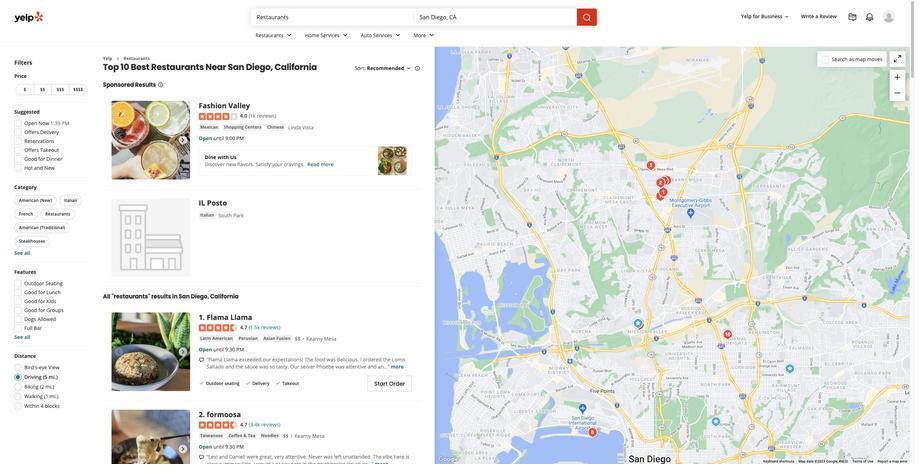 Task type: vqa. For each thing, say whether or not it's contained in the screenshot.
112
no



Task type: describe. For each thing, give the bounding box(es) containing it.
saltado
[[207, 363, 224, 370]]

2 vertical spatial american
[[212, 336, 233, 342]]

ten seconds yunnan rice noodle image
[[660, 173, 675, 188]]

start
[[375, 380, 388, 388]]

1 horizontal spatial restaurants link
[[250, 26, 300, 47]]

il posto image
[[112, 198, 190, 277]]

italian link
[[199, 212, 216, 219]]

services for home services
[[321, 32, 340, 38]]

4 star rating image
[[199, 113, 238, 120]]

yuk dae jang image
[[644, 158, 658, 173]]

search image
[[583, 13, 592, 22]]

noodles button
[[260, 433, 280, 440]]

yelp for yelp for business
[[742, 13, 752, 20]]

asian fusion link
[[262, 335, 292, 342]]

Find text field
[[257, 13, 409, 21]]

$
[[24, 87, 26, 93]]

view
[[49, 364, 59, 371]]

16 chevron down v2 image
[[784, 14, 790, 20]]

dine
[[205, 154, 216, 161]]

reviews) for 1 . flama llama
[[261, 324, 281, 331]]

allowed
[[37, 316, 56, 323]]

search as map moves
[[832, 56, 883, 62]]

good for good for lunch
[[24, 289, 37, 296]]

asian fusion button
[[262, 335, 292, 342]]

google,
[[827, 460, 839, 464]]

until for flama
[[214, 346, 224, 353]]

1 slideshow element from the top
[[112, 101, 190, 180]]

and inside group
[[34, 165, 43, 171]]

$$ inside button
[[40, 87, 45, 93]]

16 checkmark v2 image for outdoor seating
[[199, 381, 205, 386]]

(2
[[40, 383, 44, 390]]

the vibe image
[[721, 328, 735, 342]]

1 vertical spatial diego,
[[191, 293, 209, 301]]

good for good for kids
[[24, 298, 37, 305]]

fashion valley image
[[112, 101, 190, 180]]

home services link
[[300, 26, 355, 47]]

restaurants inside business categories "element"
[[256, 32, 284, 38]]

il posto image
[[709, 415, 724, 429]]

hot and new
[[24, 165, 55, 171]]

exceeded
[[239, 356, 262, 363]]

now
[[38, 120, 49, 127]]

mexican link
[[199, 124, 220, 131]]

next image
[[179, 445, 187, 454]]

(1.5k reviews) link
[[249, 324, 281, 331]]

american for american (new)
[[19, 197, 39, 204]]

offers delivery
[[24, 129, 59, 136]]

kearny mesa for 2 . formoosa
[[295, 433, 325, 440]]

1 horizontal spatial italian button
[[199, 212, 216, 219]]

open until 9:30 pm for flama
[[199, 346, 244, 353]]

next image for open until 9:30 pm
[[179, 348, 187, 356]]

all
[[103, 293, 110, 301]]

chinese link
[[266, 124, 286, 131]]

option group containing distance
[[12, 353, 89, 412]]

map for error
[[893, 460, 900, 464]]

fashion valley link
[[199, 101, 250, 111]]

keyboard
[[764, 460, 779, 464]]

see all for features
[[14, 334, 30, 341]]

group containing suggested
[[12, 108, 89, 174]]

1 vertical spatial san
[[179, 293, 190, 301]]

previous image for open until 9:00 pm
[[114, 136, 123, 145]]

4
[[41, 403, 44, 410]]

$$ for 1 . flama llama
[[295, 336, 301, 342]]

good for dinner
[[24, 156, 62, 162]]

restaurants button
[[41, 209, 75, 220]]

1
[[199, 313, 203, 322]]

home services
[[305, 32, 340, 38]]

$$$$
[[73, 87, 83, 93]]

projects image
[[849, 13, 857, 21]]

1 . flama llama
[[199, 313, 252, 322]]

(1k
[[249, 112, 256, 119]]

auto services
[[361, 32, 392, 38]]

report a map error link
[[878, 460, 908, 464]]

4.7 for flama llama
[[240, 324, 247, 331]]

0 vertical spatial diego,
[[246, 61, 273, 73]]

keyboard shortcuts button
[[764, 459, 795, 464]]

1 horizontal spatial 16 info v2 image
[[415, 66, 421, 71]]

american (traditional) button
[[14, 223, 70, 233]]

shortcuts
[[780, 460, 795, 464]]

none field near
[[420, 13, 572, 21]]

see for features
[[14, 334, 23, 341]]

4.0 (1k reviews)
[[240, 112, 276, 119]]

with
[[218, 154, 229, 161]]

google image
[[437, 455, 460, 464]]

pm for delivery
[[62, 120, 69, 127]]

bird's-eye view
[[24, 364, 59, 371]]

1 vertical spatial italian
[[200, 212, 214, 218]]

more link
[[408, 26, 442, 47]]

within 4 blocks
[[24, 403, 60, 410]]

1 horizontal spatial san
[[228, 61, 244, 73]]

review
[[820, 13, 837, 20]]

in inside "lexi and daniel! were great, very attentive.  never was left unattended. the vibe here is always immaculate. i would just say park in the neighboring structure…"
[[303, 461, 307, 464]]

(5
[[43, 374, 47, 381]]

map data ©2023 google, inegi
[[799, 460, 849, 464]]

great,
[[260, 454, 273, 460]]

reservations
[[24, 138, 54, 145]]

all for features
[[24, 334, 30, 341]]

the inside "flama llama exceeded our expectations! the food was delicious. i ordered the lomo saltado and the sauce was so tasty. our server phoebe was attentive and an…"
[[305, 356, 314, 363]]

expectations!
[[272, 356, 304, 363]]

slideshow element for 2
[[112, 410, 190, 464]]

yelp for business
[[742, 13, 783, 20]]

all for category
[[24, 250, 30, 256]]

immaculate.
[[224, 461, 253, 464]]

(3.4k reviews) link
[[249, 421, 281, 429]]

asian fusion
[[264, 336, 291, 342]]

delivery inside group
[[40, 129, 59, 136]]

terms of use link
[[853, 460, 874, 464]]

seating
[[225, 381, 240, 387]]

was up phoebe at left
[[327, 356, 336, 363]]

the inside "lexi and daniel! were great, very attentive.  never was left unattended. the vibe here is always immaculate. i would just say park in the neighboring structure…"
[[373, 454, 382, 460]]

i inside "lexi and daniel! were great, very attentive.  never was left unattended. the vibe here is always immaculate. i would just say park in the neighboring structure…"
[[254, 461, 255, 464]]

0 vertical spatial reviews)
[[257, 112, 276, 119]]

phoebe
[[317, 363, 334, 370]]

services for auto services
[[373, 32, 392, 38]]

chinese
[[267, 124, 284, 130]]

see all button for features
[[14, 334, 30, 341]]

sponsored results
[[103, 81, 156, 89]]

attentive
[[346, 363, 367, 370]]

reviews) for 2 . formoosa
[[261, 422, 281, 428]]

fashion valley image
[[631, 316, 646, 331]]

16 speech v2 image for 2
[[199, 455, 205, 460]]

park
[[234, 212, 244, 219]]

pm for llama
[[237, 346, 244, 353]]

results
[[135, 81, 156, 89]]

new
[[226, 161, 236, 168]]

peruvian
[[239, 336, 258, 342]]

american for american (traditional)
[[19, 225, 39, 231]]

blocks
[[45, 403, 60, 410]]

0 vertical spatial llama
[[231, 313, 252, 322]]

offers for offers delivery
[[24, 129, 39, 136]]

peruvian button
[[237, 335, 259, 342]]

c level image
[[586, 426, 600, 440]]

kids
[[46, 298, 56, 305]]

taiwanese button
[[199, 433, 224, 440]]

tyler b. image
[[883, 10, 896, 23]]

very
[[274, 454, 284, 460]]

walking (1 mi.)
[[24, 393, 58, 400]]

dine with us discover new flavors. satisfy your cravings. read more
[[205, 154, 334, 168]]

linda vista
[[288, 124, 314, 131]]

offers for offers takeout
[[24, 147, 39, 153]]

auto services link
[[355, 26, 408, 47]]

expand map image
[[894, 54, 903, 63]]

open for "flama llama exceeded our expectations! the food was delicious. i ordered the lomo saltado and the sauce was so tasty. our server phoebe was attentive and an…"
[[199, 346, 212, 353]]

offers takeout
[[24, 147, 59, 153]]

1 until from the top
[[214, 135, 224, 142]]

steakhouses
[[19, 238, 45, 244]]

sauce
[[245, 363, 258, 370]]

shopping centers link
[[223, 124, 263, 131]]

llama inside "flama llama exceeded our expectations! the food was delicious. i ordered the lomo saltado and the sauce was so tasty. our server phoebe was attentive and an…"
[[224, 356, 238, 363]]

until for formoosa
[[214, 444, 224, 450]]

food
[[315, 356, 326, 363]]

biking (2 mi.)
[[24, 383, 54, 390]]

near
[[206, 61, 226, 73]]

good for good for dinner
[[24, 156, 37, 162]]

groups
[[46, 307, 64, 314]]

the inside "lexi and daniel! were great, very attentive.  never was left unattended. the vibe here is always immaculate. i would just say park in the neighboring structure…"
[[308, 461, 316, 464]]

1 horizontal spatial california
[[275, 61, 317, 73]]

was inside "lexi and daniel! were great, very attentive.  never was left unattended. the vibe here is always immaculate. i would just say park in the neighboring structure…"
[[324, 454, 333, 460]]

posto
[[207, 198, 227, 208]]

vista
[[303, 124, 314, 131]]



Task type: locate. For each thing, give the bounding box(es) containing it.
satisfy
[[256, 161, 271, 168]]

1 16 speech v2 image from the top
[[199, 357, 205, 363]]

yelp left the 16 chevron right v2 icon
[[103, 55, 112, 62]]

good for groups
[[24, 307, 64, 314]]

16 chevron right v2 image
[[115, 56, 121, 61]]

1 see from the top
[[14, 250, 23, 256]]

None search field
[[251, 9, 599, 26]]

reviews) inside "link"
[[261, 324, 281, 331]]

open until 9:30 pm
[[199, 346, 244, 353], [199, 444, 244, 450]]

2 4.7 link from the top
[[240, 421, 247, 429]]

mesa for formoosa
[[312, 433, 325, 440]]

good up dogs
[[24, 307, 37, 314]]

all down steakhouses button
[[24, 250, 30, 256]]

9:30 down latin american link
[[225, 346, 235, 353]]

full bar
[[24, 325, 42, 332]]

takeout down our
[[282, 381, 299, 387]]

good for kids
[[24, 298, 56, 305]]

"lexi and daniel! were great, very attentive.  never was left unattended. the vibe here is always immaculate. i would just say park in the neighboring structure…"
[[207, 454, 410, 464]]

4.7 link for flama llama
[[240, 324, 247, 331]]

our
[[290, 363, 299, 370]]

was up neighboring
[[324, 454, 333, 460]]

$$ button
[[34, 84, 51, 95]]

1 horizontal spatial takeout
[[282, 381, 299, 387]]

2 horizontal spatial the
[[383, 356, 391, 363]]

the left the vibe
[[373, 454, 382, 460]]

in right results
[[172, 293, 178, 301]]

0 horizontal spatial the
[[305, 356, 314, 363]]

0 vertical spatial san
[[228, 61, 244, 73]]

ordered
[[363, 356, 382, 363]]

see all button down full at the left bottom
[[14, 334, 30, 341]]

shopping centers button
[[223, 124, 263, 131]]

mexican button
[[199, 124, 220, 131]]

our
[[263, 356, 271, 363]]

best
[[131, 61, 150, 73]]

0 vertical spatial 4.7 star rating image
[[199, 324, 238, 332]]

2 16 speech v2 image from the top
[[199, 455, 205, 460]]

pm right 9:00
[[237, 135, 244, 142]]

kearny for flama llama
[[307, 336, 323, 342]]

4.7 star rating image for formoosa
[[199, 422, 238, 429]]

0 vertical spatial i
[[360, 356, 362, 363]]

delivery down open now 1:39 pm
[[40, 129, 59, 136]]

1 vertical spatial see
[[14, 334, 23, 341]]

notifications image
[[866, 13, 875, 21]]

bird's-
[[24, 364, 39, 371]]

2 see all button from the top
[[14, 334, 30, 341]]

open down "mexican" button
[[199, 135, 212, 142]]

recommended button
[[367, 65, 412, 72]]

il posto
[[199, 198, 227, 208]]

pm inside group
[[62, 120, 69, 127]]

reviews) up noodles
[[261, 422, 281, 428]]

il
[[199, 198, 205, 208]]

yelp left business
[[742, 13, 752, 20]]

kearny mesa up food
[[307, 336, 337, 342]]

a for report
[[890, 460, 892, 464]]

until up "lexi
[[214, 444, 224, 450]]

0 vertical spatial see
[[14, 250, 23, 256]]

american down french 'button'
[[19, 225, 39, 231]]

24 chevron down v2 image for more
[[428, 31, 436, 39]]

the
[[383, 356, 391, 363], [236, 363, 243, 370], [308, 461, 316, 464]]

mesa
[[324, 336, 337, 342], [312, 433, 325, 440]]

open for offers delivery
[[24, 120, 37, 127]]

for down good for lunch
[[38, 298, 45, 305]]

next image for open until 9:00 pm
[[179, 136, 187, 145]]

for inside button
[[753, 13, 760, 20]]

slideshow element
[[112, 101, 190, 180], [112, 313, 190, 392], [112, 410, 190, 464]]

1 vertical spatial see all
[[14, 334, 30, 341]]

$ button
[[16, 84, 34, 95]]

1 vertical spatial the
[[236, 363, 243, 370]]

0 vertical spatial 9:30
[[225, 346, 235, 353]]

for for kids
[[38, 298, 45, 305]]

2 see from the top
[[14, 334, 23, 341]]

mesa up never
[[312, 433, 325, 440]]

reviews) up asian
[[261, 324, 281, 331]]

recommended
[[367, 65, 405, 72]]

1 9:30 from the top
[[225, 346, 235, 353]]

0 horizontal spatial none field
[[257, 13, 409, 21]]

italian up restaurants button
[[64, 197, 77, 204]]

all "restaurants" results in san diego, california
[[103, 293, 239, 301]]

1 16 checkmark v2 image from the left
[[199, 381, 205, 386]]

map left error
[[893, 460, 900, 464]]

1 horizontal spatial outdoor
[[206, 381, 224, 387]]

1 previous image from the top
[[114, 136, 123, 145]]

outdoor up good for lunch
[[24, 280, 44, 287]]

san right "near"
[[228, 61, 244, 73]]

california down 24 chevron down v2 image
[[275, 61, 317, 73]]

2 vertical spatial the
[[308, 461, 316, 464]]

1 vertical spatial kearny mesa
[[295, 433, 325, 440]]

a for write
[[816, 13, 819, 20]]

0 vertical spatial slideshow element
[[112, 101, 190, 180]]

0 horizontal spatial in
[[172, 293, 178, 301]]

the down never
[[308, 461, 316, 464]]

16 checkmark v2 image
[[199, 381, 205, 386], [246, 381, 251, 386], [275, 381, 281, 386]]

in right park
[[303, 461, 307, 464]]

mesa up food
[[324, 336, 337, 342]]

coffee & tea button
[[227, 433, 257, 440]]

1 see all button from the top
[[14, 250, 30, 256]]

2 horizontal spatial 16 checkmark v2 image
[[275, 381, 281, 386]]

1 horizontal spatial in
[[303, 461, 307, 464]]

2 until from the top
[[214, 346, 224, 353]]

10
[[121, 61, 129, 73]]

4.7 link for formoosa
[[240, 421, 247, 429]]

4.7 star rating image down flama
[[199, 324, 238, 332]]

left
[[334, 454, 342, 460]]

0 vertical spatial the
[[383, 356, 391, 363]]

24 chevron down v2 image for home services
[[341, 31, 350, 39]]

2 none field from the left
[[420, 13, 572, 21]]

always
[[207, 461, 222, 464]]

$$ for 2 . formoosa
[[283, 433, 289, 440]]

tasty.
[[277, 363, 289, 370]]

1 vertical spatial takeout
[[282, 381, 299, 387]]

$$ right fusion
[[295, 336, 301, 342]]

see all button for category
[[14, 250, 30, 256]]

takeout up dinner
[[40, 147, 59, 153]]

american right latin
[[212, 336, 233, 342]]

more right read
[[321, 161, 334, 168]]

restaurants inside button
[[45, 211, 70, 217]]

. for 1
[[203, 313, 205, 322]]

0 horizontal spatial italian
[[64, 197, 77, 204]]

mi.) right (5
[[49, 374, 58, 381]]

0 horizontal spatial delivery
[[40, 129, 59, 136]]

business categories element
[[250, 26, 896, 47]]

0 horizontal spatial takeout
[[40, 147, 59, 153]]

. left 'formoosa'
[[203, 410, 205, 420]]

2
[[199, 410, 203, 420]]

2 previous image from the top
[[114, 348, 123, 356]]

delivery down sauce
[[253, 381, 270, 387]]

24 chevron down v2 image right auto services
[[394, 31, 402, 39]]

data
[[807, 460, 814, 464]]

1 vertical spatial 9:30
[[225, 444, 235, 450]]

services inside home services link
[[321, 32, 340, 38]]

16 checkmark v2 image left outdoor seating
[[199, 381, 205, 386]]

3 16 checkmark v2 image from the left
[[275, 381, 281, 386]]

attentive.
[[286, 454, 307, 460]]

restaurants link
[[250, 26, 300, 47], [124, 55, 150, 62]]

1 next image from the top
[[179, 136, 187, 145]]

steakhouses button
[[14, 236, 50, 247]]

italian button
[[59, 195, 82, 206], [199, 212, 216, 219]]

1 vertical spatial all
[[24, 334, 30, 341]]

0 vertical spatial see all
[[14, 250, 30, 256]]

noodles link
[[260, 433, 280, 440]]

0 vertical spatial california
[[275, 61, 317, 73]]

say
[[282, 461, 290, 464]]

1 vertical spatial previous image
[[114, 348, 123, 356]]

i inside "flama llama exceeded our expectations! the food was delicious. i ordered the lomo saltado and the sauce was so tasty. our server phoebe was attentive and an…"
[[360, 356, 362, 363]]

1 horizontal spatial yelp
[[742, 13, 752, 20]]

16 info v2 image right results
[[158, 82, 163, 88]]

2 9:30 from the top
[[225, 444, 235, 450]]

see down steakhouses button
[[14, 250, 23, 256]]

kearny mesa for 1 . flama llama
[[307, 336, 337, 342]]

1 vertical spatial 4.7 star rating image
[[199, 422, 238, 429]]

error
[[901, 460, 908, 464]]

2 services from the left
[[373, 32, 392, 38]]

4.7 link left (3.4k
[[240, 421, 247, 429]]

none field find
[[257, 13, 409, 21]]

would
[[257, 461, 271, 464]]

16 speech v2 image for 1
[[199, 357, 205, 363]]

0 horizontal spatial map
[[856, 56, 867, 62]]

outdoor inside group
[[24, 280, 44, 287]]

craft house fashion valley image
[[633, 318, 647, 333]]

yelp for yelp link
[[103, 55, 112, 62]]

baba'z grill image
[[783, 362, 798, 376]]

for down offers takeout
[[38, 156, 45, 162]]

for left business
[[753, 13, 760, 20]]

group containing features
[[12, 269, 89, 341]]

0 vertical spatial the
[[305, 356, 314, 363]]

outdoor seating
[[206, 381, 240, 387]]

1 open until 9:30 pm from the top
[[199, 346, 244, 353]]

reviews) right the (1k
[[257, 112, 276, 119]]

formoosa image
[[112, 410, 190, 464]]

3 good from the top
[[24, 298, 37, 305]]

0 horizontal spatial diego,
[[191, 293, 209, 301]]

california
[[275, 61, 317, 73], [210, 293, 239, 301]]

outdoor for outdoor seating
[[206, 381, 224, 387]]

open until 9:30 pm down latin american link
[[199, 346, 244, 353]]

a right write
[[816, 13, 819, 20]]

24 chevron down v2 image right more
[[428, 31, 436, 39]]

0 vertical spatial .
[[203, 313, 205, 322]]

1 horizontal spatial italian
[[200, 212, 214, 218]]

llama right "flama at the bottom left
[[224, 356, 238, 363]]

flama llama image
[[112, 313, 190, 392]]

2 all from the top
[[24, 334, 30, 341]]

0 vertical spatial delivery
[[40, 129, 59, 136]]

©2023
[[815, 460, 826, 464]]

open down latin
[[199, 346, 212, 353]]

filters
[[14, 59, 32, 67]]

slideshow element for 1
[[112, 313, 190, 392]]

terms of use
[[853, 460, 874, 464]]

1 vertical spatial map
[[893, 460, 900, 464]]

services inside the auto services 'link'
[[373, 32, 392, 38]]

2 offers from the top
[[24, 147, 39, 153]]

services
[[321, 32, 340, 38], [373, 32, 392, 38]]

2 . formoosa
[[199, 410, 241, 420]]

italian button inside group
[[59, 195, 82, 206]]

i down were
[[254, 461, 255, 464]]

"flama
[[207, 356, 223, 363]]

suggested
[[14, 108, 40, 115]]

1 all from the top
[[24, 250, 30, 256]]

latin american
[[200, 336, 233, 342]]

16 checkmark v2 image down tasty.
[[275, 381, 281, 386]]

pm up daniel! at the left of page
[[237, 444, 244, 450]]

. left flama
[[203, 313, 205, 322]]

3 until from the top
[[214, 444, 224, 450]]

yelp for business button
[[739, 10, 793, 23]]

auto
[[361, 32, 372, 38]]

and down ordered
[[368, 363, 377, 370]]

9:30 for flama
[[225, 346, 235, 353]]

0 vertical spatial yelp
[[742, 13, 752, 20]]

0 vertical spatial mesa
[[324, 336, 337, 342]]

2 see all from the top
[[14, 334, 30, 341]]

4.7 star rating image for flama
[[199, 324, 238, 332]]

daniel!
[[229, 454, 246, 460]]

0 vertical spatial map
[[856, 56, 867, 62]]

1 horizontal spatial more
[[391, 363, 404, 370]]

until up "flama at the bottom left
[[214, 346, 224, 353]]

1 horizontal spatial i
[[360, 356, 362, 363]]

24 chevron down v2 image inside the auto services 'link'
[[394, 31, 402, 39]]

all down full at the left bottom
[[24, 334, 30, 341]]

1 horizontal spatial 16 checkmark v2 image
[[246, 381, 251, 386]]

for for business
[[753, 13, 760, 20]]

map region
[[382, 0, 916, 464]]

california up 1 . flama llama
[[210, 293, 239, 301]]

1 vertical spatial in
[[303, 461, 307, 464]]

steamy piggy image
[[657, 174, 671, 188]]

None field
[[257, 13, 409, 21], [420, 13, 572, 21]]

1 4.7 link from the top
[[240, 324, 247, 331]]

. for 2
[[203, 410, 205, 420]]

yelp inside button
[[742, 13, 752, 20]]

0 vertical spatial until
[[214, 135, 224, 142]]

0 vertical spatial mi.)
[[49, 374, 58, 381]]

italian inside group
[[64, 197, 77, 204]]

1 vertical spatial next image
[[179, 348, 187, 356]]

good up good for kids
[[24, 289, 37, 296]]

more down lomo
[[391, 363, 404, 370]]

0 vertical spatial offers
[[24, 129, 39, 136]]

american down category
[[19, 197, 39, 204]]

0 horizontal spatial 24 chevron down v2 image
[[341, 31, 350, 39]]

eye
[[39, 364, 47, 371]]

open up "lexi
[[199, 444, 212, 450]]

24 chevron down v2 image inside home services link
[[341, 31, 350, 39]]

fusion
[[277, 336, 291, 342]]

italian button down il
[[199, 212, 216, 219]]

4.7 star rating image
[[199, 324, 238, 332], [199, 422, 238, 429]]

0 vertical spatial all
[[24, 250, 30, 256]]

see all
[[14, 250, 30, 256], [14, 334, 30, 341]]

16 checkmark v2 image for delivery
[[246, 381, 251, 386]]

4.7 for formoosa
[[240, 422, 247, 428]]

zoom in image
[[894, 73, 903, 81]]

1 vertical spatial restaurants link
[[124, 55, 150, 62]]

american (new)
[[19, 197, 52, 204]]

1 vertical spatial 16 speech v2 image
[[199, 455, 205, 460]]

mi.) for walking (1 mi.)
[[50, 393, 58, 400]]

1 vertical spatial i
[[254, 461, 255, 464]]

0 vertical spatial outdoor
[[24, 280, 44, 287]]

1 vertical spatial italian button
[[199, 212, 216, 219]]

sort:
[[355, 65, 366, 72]]

open down suggested
[[24, 120, 37, 127]]

0 horizontal spatial $$
[[40, 87, 45, 93]]

4.7 left (3.4k
[[240, 422, 247, 428]]

2 vertical spatial slideshow element
[[112, 410, 190, 464]]

1 vertical spatial mi.)
[[45, 383, 54, 390]]

formoosa link
[[207, 410, 241, 420]]

2 vertical spatial $$
[[283, 433, 289, 440]]

llama up (1.5k
[[231, 313, 252, 322]]

kearny up food
[[307, 336, 323, 342]]

2 4.7 star rating image from the top
[[199, 422, 238, 429]]

0 vertical spatial open until 9:30 pm
[[199, 346, 244, 353]]

read
[[308, 161, 320, 168]]

1 none field from the left
[[257, 13, 409, 21]]

outdoor for outdoor seating
[[24, 280, 44, 287]]

a right report
[[890, 460, 892, 464]]

4.7 link left (1.5k
[[240, 324, 247, 331]]

1 horizontal spatial the
[[373, 454, 382, 460]]

$$$ button
[[51, 84, 69, 95]]

16 info v2 image
[[415, 66, 421, 71], [158, 82, 163, 88]]

search
[[832, 56, 848, 62]]

zoom out image
[[894, 89, 903, 97]]

good up 'hot'
[[24, 156, 37, 162]]

2 . from the top
[[203, 410, 205, 420]]

2 next image from the top
[[179, 348, 187, 356]]

1 horizontal spatial a
[[890, 460, 892, 464]]

for down good for kids
[[38, 307, 45, 314]]

mi.) right (2 in the bottom left of the page
[[45, 383, 54, 390]]

hot
[[24, 165, 33, 171]]

good down good for lunch
[[24, 298, 37, 305]]

16 chevron down v2 image
[[406, 66, 412, 71]]

option group
[[12, 353, 89, 412]]

1 vertical spatial delivery
[[253, 381, 270, 387]]

pm right the 1:39
[[62, 120, 69, 127]]

24 chevron down v2 image
[[285, 31, 294, 39]]

2 vertical spatial reviews)
[[261, 422, 281, 428]]

1 vertical spatial 4.7 link
[[240, 421, 247, 429]]

and inside "lexi and daniel! were great, very attentive.  never was left unattended. the vibe here is always immaculate. i would just say park in the neighboring structure…"
[[219, 454, 228, 460]]

0 vertical spatial $$
[[40, 87, 45, 93]]

3 24 chevron down v2 image from the left
[[428, 31, 436, 39]]

1 services from the left
[[321, 32, 340, 38]]

map for moves
[[856, 56, 867, 62]]

write a review
[[802, 13, 837, 20]]

0 horizontal spatial san
[[179, 293, 190, 301]]

see all button down steakhouses button
[[14, 250, 30, 256]]

pm down peruvian button
[[237, 346, 244, 353]]

see all down steakhouses button
[[14, 250, 30, 256]]

italian
[[64, 197, 77, 204], [200, 212, 214, 218]]

an…"
[[378, 363, 390, 370]]

user actions element
[[736, 9, 906, 53]]

previous image
[[114, 445, 123, 454]]

price group
[[14, 73, 89, 97]]

1 vertical spatial a
[[890, 460, 892, 464]]

1 vertical spatial llama
[[224, 356, 238, 363]]

your
[[272, 161, 283, 168]]

4 good from the top
[[24, 307, 37, 314]]

3 slideshow element from the top
[[112, 410, 190, 464]]

open until 9:30 pm for formoosa
[[199, 444, 244, 450]]

Near text field
[[420, 13, 572, 21]]

0 vertical spatial italian button
[[59, 195, 82, 206]]

0 vertical spatial a
[[816, 13, 819, 20]]

1 4.7 from the top
[[240, 324, 247, 331]]

pm for and
[[237, 444, 244, 450]]

taiwanese link
[[199, 433, 224, 440]]

and right 'hot'
[[34, 165, 43, 171]]

2 vertical spatial until
[[214, 444, 224, 450]]

offers down reservations
[[24, 147, 39, 153]]

0 horizontal spatial yelp
[[103, 55, 112, 62]]

italian button up restaurants button
[[59, 195, 82, 206]]

4.7 star rating image down 2 . formoosa
[[199, 422, 238, 429]]

coffee
[[229, 433, 243, 439]]

more
[[321, 161, 334, 168], [391, 363, 404, 370]]

is
[[406, 454, 410, 460]]

2 open until 9:30 pm from the top
[[199, 444, 244, 450]]

mi.) right (1
[[50, 393, 58, 400]]

1 horizontal spatial the
[[308, 461, 316, 464]]

16 checkmark v2 image for takeout
[[275, 381, 281, 386]]

mi.) for driving (5 mi.)
[[49, 374, 58, 381]]

outdoor down saltado
[[206, 381, 224, 387]]

2 slideshow element from the top
[[112, 313, 190, 392]]

was down our
[[259, 363, 269, 370]]

shopping centers
[[224, 124, 262, 130]]

24 chevron down v2 image
[[341, 31, 350, 39], [394, 31, 402, 39], [428, 31, 436, 39]]

i up attentive
[[360, 356, 362, 363]]

map right as
[[856, 56, 867, 62]]

see for category
[[14, 250, 23, 256]]

2 4.7 from the top
[[240, 422, 247, 428]]

category
[[14, 184, 37, 191]]

and right saltado
[[226, 363, 234, 370]]

never
[[309, 454, 323, 460]]

24 chevron down v2 image inside more link
[[428, 31, 436, 39]]

1 vertical spatial reviews)
[[261, 324, 281, 331]]

flama llama image
[[657, 185, 671, 199]]

2 horizontal spatial $$
[[295, 336, 301, 342]]

0 horizontal spatial more
[[321, 161, 334, 168]]

group
[[890, 70, 906, 101], [12, 108, 89, 174], [13, 184, 89, 257], [12, 269, 89, 341]]

1 vertical spatial open until 9:30 pm
[[199, 444, 244, 450]]

open for "lexi and daniel! were great, very attentive.  never was left unattended. the vibe here is always immaculate. i would just say park in the neighboring structure…"
[[199, 444, 212, 450]]

inegi
[[840, 460, 849, 464]]

offers up reservations
[[24, 129, 39, 136]]

1 vertical spatial .
[[203, 410, 205, 420]]

takeout
[[40, 147, 59, 153], [282, 381, 299, 387]]

0 horizontal spatial california
[[210, 293, 239, 301]]

top
[[103, 61, 119, 73]]

good for good for groups
[[24, 307, 37, 314]]

1 . from the top
[[203, 313, 205, 322]]

previous image
[[114, 136, 123, 145], [114, 348, 123, 356]]

1 vertical spatial $$
[[295, 336, 301, 342]]

2 good from the top
[[24, 289, 37, 296]]

the up server
[[305, 356, 314, 363]]

more inside dine with us discover new flavors. satisfy your cravings. read more
[[321, 161, 334, 168]]

24 chevron down v2 image for auto services
[[394, 31, 402, 39]]

kearny for formoosa
[[295, 433, 311, 440]]

16 speech v2 image
[[199, 357, 205, 363], [199, 455, 205, 460]]

just
[[272, 461, 281, 464]]

for up good for kids
[[38, 289, 45, 296]]

mi.) for biking (2 mi.)
[[45, 383, 54, 390]]

yelp link
[[103, 55, 112, 62]]

24 chevron down v2 image left 'auto'
[[341, 31, 350, 39]]

services right 'auto'
[[373, 32, 392, 38]]

2 horizontal spatial 24 chevron down v2 image
[[428, 31, 436, 39]]

0 horizontal spatial the
[[236, 363, 243, 370]]

for for dinner
[[38, 156, 45, 162]]

lunch
[[46, 289, 61, 296]]

1 24 chevron down v2 image from the left
[[341, 31, 350, 39]]

mexican
[[200, 124, 218, 130]]

group containing category
[[13, 184, 89, 257]]

new
[[44, 165, 55, 171]]

4.0
[[240, 112, 247, 119]]

0 vertical spatial 4.7 link
[[240, 324, 247, 331]]

see all for category
[[14, 250, 30, 256]]

0 vertical spatial kearny
[[307, 336, 323, 342]]

16 speech v2 image left "lexi
[[199, 455, 205, 460]]

1 vertical spatial 16 info v2 image
[[158, 82, 163, 88]]

1 vertical spatial yelp
[[103, 55, 112, 62]]

yun tea house image
[[654, 189, 668, 203]]

dogs allowed
[[24, 316, 56, 323]]

4.7 left (1.5k
[[240, 324, 247, 331]]

1 vertical spatial california
[[210, 293, 239, 301]]

1 offers from the top
[[24, 129, 39, 136]]

1 see all from the top
[[14, 250, 30, 256]]

2 16 checkmark v2 image from the left
[[246, 381, 251, 386]]

1 horizontal spatial services
[[373, 32, 392, 38]]

and up always
[[219, 454, 228, 460]]

9:30 for formoosa
[[225, 444, 235, 450]]

kearny mesa up never
[[295, 433, 325, 440]]

1 horizontal spatial delivery
[[253, 381, 270, 387]]

san right results
[[179, 293, 190, 301]]

was down the delicious.
[[336, 363, 345, 370]]

1 vertical spatial until
[[214, 346, 224, 353]]

delicious.
[[337, 356, 359, 363]]

next image
[[179, 136, 187, 145], [179, 348, 187, 356]]

mesa for flama llama
[[324, 336, 337, 342]]

$$ right noodles 'button'
[[283, 433, 289, 440]]

for for lunch
[[38, 289, 45, 296]]

for for groups
[[38, 307, 45, 314]]

previous image for open until 9:30 pm
[[114, 348, 123, 356]]

2 24 chevron down v2 image from the left
[[394, 31, 402, 39]]

1 good from the top
[[24, 156, 37, 162]]

0 horizontal spatial 16 info v2 image
[[158, 82, 163, 88]]

1 4.7 star rating image from the top
[[199, 324, 238, 332]]

1 vertical spatial offers
[[24, 147, 39, 153]]

formoosa image
[[654, 176, 668, 190]]

16 speech v2 image left "flama at the bottom left
[[199, 357, 205, 363]]



